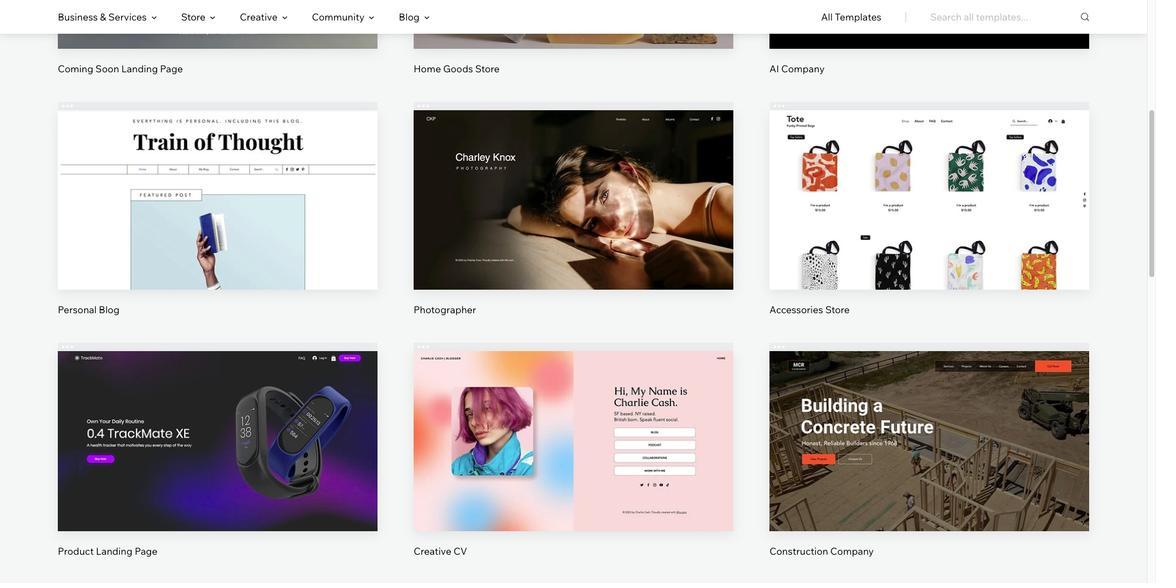Task type: describe. For each thing, give the bounding box(es) containing it.
&
[[100, 11, 106, 23]]

ai company group
[[770, 0, 1090, 75]]

most popular website templates - product landing page image
[[58, 351, 378, 531]]

home
[[414, 62, 441, 75]]

community
[[312, 11, 365, 23]]

home goods store
[[414, 62, 500, 75]]

view for construction company
[[919, 458, 941, 470]]

view button for personal blog
[[189, 208, 246, 237]]

personal
[[58, 304, 97, 316]]

edit button for construction company
[[901, 409, 958, 438]]

landing inside group
[[121, 62, 158, 75]]

goods
[[443, 62, 473, 75]]

categories by subject element
[[58, 1, 430, 33]]

all templates
[[822, 11, 882, 23]]

view for product landing page
[[207, 458, 229, 470]]

most popular website templates - coming soon landing page image
[[58, 0, 378, 49]]

personal blog group
[[58, 102, 378, 316]]

store inside home goods store group
[[475, 62, 500, 75]]

edit for creative cv
[[565, 417, 583, 429]]

most popular website templates - personal blog image
[[58, 110, 378, 290]]

company for ai company
[[782, 62, 825, 75]]

creative for creative
[[240, 11, 278, 23]]

view for creative cv
[[563, 458, 585, 470]]

view button for product landing page
[[189, 450, 246, 479]]

most popular website templates - photographer image
[[414, 110, 734, 290]]

ai
[[770, 62, 779, 75]]

templates
[[835, 11, 882, 23]]

creative for creative cv
[[414, 545, 452, 557]]

photographer
[[414, 304, 476, 316]]

most popular website templates - accessories store image
[[770, 110, 1090, 290]]

edit button for personal blog
[[189, 167, 246, 196]]

edit button for creative cv
[[545, 409, 602, 438]]

product landing page group
[[58, 343, 378, 558]]

soon
[[96, 62, 119, 75]]

services
[[108, 11, 147, 23]]

view button for construction company
[[901, 450, 958, 479]]

view button for creative cv
[[545, 450, 602, 479]]

most popular website templates - creative cv image
[[414, 351, 734, 531]]

coming
[[58, 62, 93, 75]]

Search search field
[[931, 0, 1090, 34]]

blog inside categories by subject element
[[399, 11, 420, 23]]



Task type: vqa. For each thing, say whether or not it's contained in the screenshot.
Edit BUTTON associated with Creative CV
yes



Task type: locate. For each thing, give the bounding box(es) containing it.
creative cv group
[[414, 343, 734, 558]]

None search field
[[931, 0, 1090, 34]]

0 vertical spatial blog
[[399, 11, 420, 23]]

creative cv
[[414, 545, 467, 557]]

creative inside categories by subject element
[[240, 11, 278, 23]]

1 vertical spatial store
[[475, 62, 500, 75]]

coming soon landing page group
[[58, 0, 378, 75]]

blog up home
[[399, 11, 420, 23]]

company
[[782, 62, 825, 75], [831, 545, 874, 557]]

1 horizontal spatial store
[[475, 62, 500, 75]]

view inside creative cv group
[[563, 458, 585, 470]]

edit button inside creative cv group
[[545, 409, 602, 438]]

2 vertical spatial store
[[826, 304, 850, 316]]

1 vertical spatial page
[[135, 545, 158, 557]]

view inside construction company group
[[919, 458, 941, 470]]

view button inside product landing page 'group'
[[189, 450, 246, 479]]

edit for photographer
[[565, 176, 583, 188]]

1 horizontal spatial page
[[160, 62, 183, 75]]

edit button for photographer
[[545, 167, 602, 196]]

1 horizontal spatial blog
[[399, 11, 420, 23]]

coming soon landing page
[[58, 62, 183, 75]]

edit inside product landing page 'group'
[[209, 417, 227, 429]]

1 vertical spatial landing
[[96, 545, 133, 557]]

page inside group
[[160, 62, 183, 75]]

business & services
[[58, 11, 147, 23]]

edit button inside construction company group
[[901, 409, 958, 438]]

page inside 'group'
[[135, 545, 158, 557]]

edit button for product landing page
[[189, 409, 246, 438]]

view button
[[189, 208, 246, 237], [545, 208, 602, 237], [189, 450, 246, 479], [545, 450, 602, 479], [901, 450, 958, 479]]

ai company
[[770, 62, 825, 75]]

blog
[[399, 11, 420, 23], [99, 304, 120, 316]]

view for photographer
[[563, 217, 585, 229]]

view inside photographer group
[[563, 217, 585, 229]]

categories. use the left and right arrow keys to navigate the menu element
[[0, 0, 1148, 34]]

blog right personal
[[99, 304, 120, 316]]

view button inside construction company group
[[901, 450, 958, 479]]

edit inside personal blog group
[[209, 176, 227, 188]]

edit for personal blog
[[209, 176, 227, 188]]

product landing page
[[58, 545, 158, 557]]

page
[[160, 62, 183, 75], [135, 545, 158, 557]]

edit button inside personal blog group
[[189, 167, 246, 196]]

store
[[181, 11, 206, 23], [475, 62, 500, 75], [826, 304, 850, 316]]

blog inside group
[[99, 304, 120, 316]]

personal blog
[[58, 304, 120, 316]]

construction
[[770, 545, 829, 557]]

company for construction company
[[831, 545, 874, 557]]

business
[[58, 11, 98, 23]]

store inside categories by subject element
[[181, 11, 206, 23]]

0 vertical spatial landing
[[121, 62, 158, 75]]

accessories store group
[[770, 102, 1090, 316]]

store inside accessories store group
[[826, 304, 850, 316]]

view button for photographer
[[545, 208, 602, 237]]

cv
[[454, 545, 467, 557]]

0 horizontal spatial company
[[782, 62, 825, 75]]

landing right product
[[96, 545, 133, 557]]

0 vertical spatial creative
[[240, 11, 278, 23]]

most popular website templates - home goods store image
[[414, 0, 734, 49]]

landing right soon at left top
[[121, 62, 158, 75]]

creative
[[240, 11, 278, 23], [414, 545, 452, 557]]

all
[[822, 11, 833, 23]]

0 horizontal spatial store
[[181, 11, 206, 23]]

0 horizontal spatial blog
[[99, 304, 120, 316]]

accessories
[[770, 304, 824, 316]]

most popular website templates - construction company image
[[770, 351, 1090, 531]]

1 vertical spatial creative
[[414, 545, 452, 557]]

landing inside 'group'
[[96, 545, 133, 557]]

edit button
[[189, 167, 246, 196], [545, 167, 602, 196], [189, 409, 246, 438], [545, 409, 602, 438], [901, 409, 958, 438]]

all templates link
[[822, 1, 882, 33]]

edit inside creative cv group
[[565, 417, 583, 429]]

view inside product landing page 'group'
[[207, 458, 229, 470]]

view button inside personal blog group
[[189, 208, 246, 237]]

edit inside photographer group
[[565, 176, 583, 188]]

creative inside group
[[414, 545, 452, 557]]

edit inside construction company group
[[921, 417, 939, 429]]

product
[[58, 545, 94, 557]]

edit for construction company
[[921, 417, 939, 429]]

home goods store group
[[414, 0, 734, 75]]

construction company
[[770, 545, 874, 557]]

2 horizontal spatial store
[[826, 304, 850, 316]]

edit button inside product landing page 'group'
[[189, 409, 246, 438]]

0 vertical spatial page
[[160, 62, 183, 75]]

photographer group
[[414, 102, 734, 316]]

view inside personal blog group
[[207, 217, 229, 229]]

view button inside photographer group
[[545, 208, 602, 237]]

1 horizontal spatial creative
[[414, 545, 452, 557]]

view button inside creative cv group
[[545, 450, 602, 479]]

construction company group
[[770, 343, 1090, 558]]

0 horizontal spatial page
[[135, 545, 158, 557]]

0 vertical spatial company
[[782, 62, 825, 75]]

view for personal blog
[[207, 217, 229, 229]]

1 vertical spatial blog
[[99, 304, 120, 316]]

0 vertical spatial store
[[181, 11, 206, 23]]

most popular website templates - ai company image
[[770, 0, 1090, 49]]

company right ai
[[782, 62, 825, 75]]

0 horizontal spatial creative
[[240, 11, 278, 23]]

view
[[207, 217, 229, 229], [563, 217, 585, 229], [207, 458, 229, 470], [563, 458, 585, 470], [919, 458, 941, 470]]

company right construction
[[831, 545, 874, 557]]

1 vertical spatial company
[[831, 545, 874, 557]]

accessories store
[[770, 304, 850, 316]]

edit
[[209, 176, 227, 188], [565, 176, 583, 188], [209, 417, 227, 429], [565, 417, 583, 429], [921, 417, 939, 429]]

edit for product landing page
[[209, 417, 227, 429]]

landing
[[121, 62, 158, 75], [96, 545, 133, 557]]

edit button inside photographer group
[[545, 167, 602, 196]]

1 horizontal spatial company
[[831, 545, 874, 557]]



